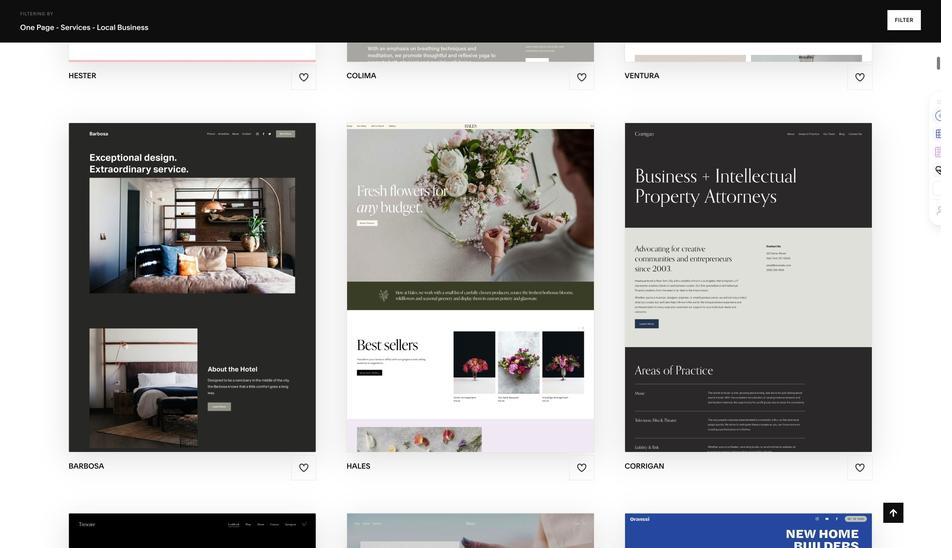 Task type: locate. For each thing, give the bounding box(es) containing it.
ventura image
[[625, 0, 872, 62]]

tresoire image
[[69, 514, 316, 549]]

add ventura to your favorites list image
[[855, 72, 865, 83]]

corrigan image
[[625, 123, 872, 452]]

hales image
[[347, 123, 594, 452]]



Task type: describe. For each thing, give the bounding box(es) containing it.
hester image
[[69, 0, 316, 62]]

add barbosa to your favorites list image
[[299, 463, 309, 473]]

barbosa image
[[69, 123, 316, 452]]

back to top image
[[888, 508, 898, 518]]

colima image
[[347, 0, 594, 62]]

add hales to your favorites list image
[[577, 463, 587, 473]]

add colima to your favorites list image
[[577, 72, 587, 83]]

add hester to your favorites list image
[[299, 72, 309, 83]]

oranssi image
[[625, 514, 872, 549]]

maru image
[[347, 514, 594, 549]]



Task type: vqa. For each thing, say whether or not it's contained in the screenshot.
fourth the - from the left
no



